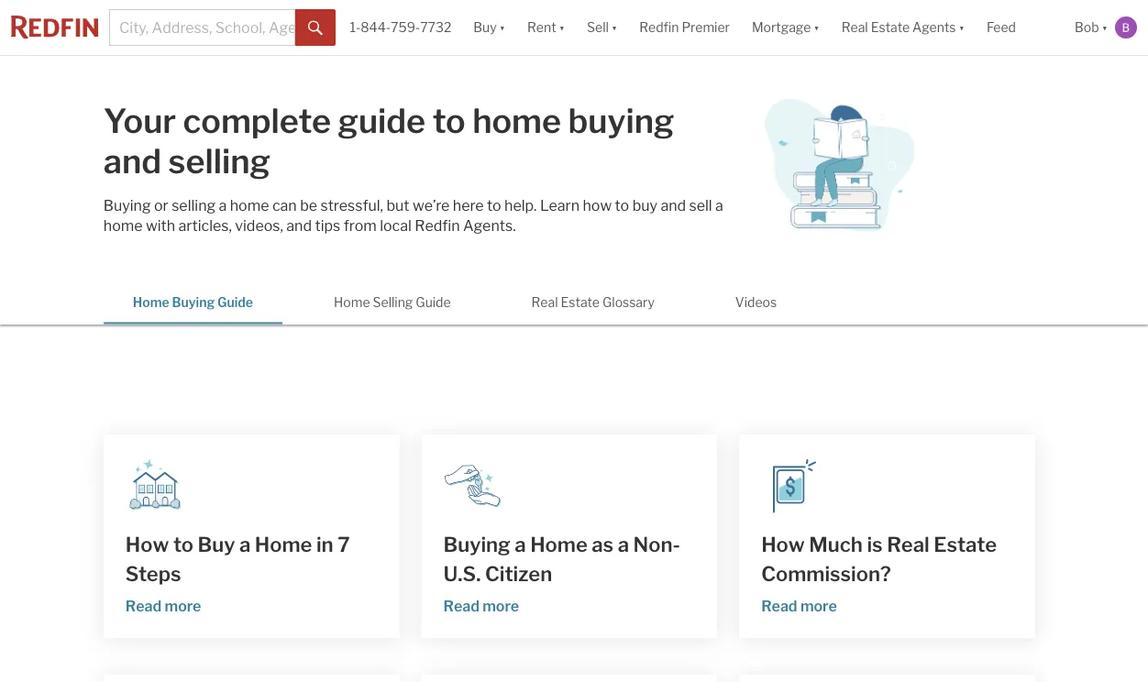 Task type: vqa. For each thing, say whether or not it's contained in the screenshot.
submit search icon
yes



Task type: describe. For each thing, give the bounding box(es) containing it.
read more for steps
[[126, 597, 201, 615]]

reading resources image
[[743, 97, 927, 235]]

▾ for bob ▾
[[1102, 20, 1108, 35]]

redfin premier
[[639, 20, 730, 35]]

illustration of a house image
[[126, 457, 184, 515]]

to up agents.
[[487, 197, 501, 215]]

real for real estate glossary
[[532, 295, 558, 310]]

mortgage ▾ button
[[752, 0, 820, 55]]

2 vertical spatial home
[[103, 217, 143, 235]]

1 vertical spatial and
[[661, 197, 686, 215]]

complete
[[183, 100, 331, 141]]

from
[[344, 217, 377, 235]]

can
[[272, 197, 297, 215]]

glossary
[[602, 295, 655, 310]]

mortgage ▾
[[752, 20, 820, 35]]

buy inside dropdown button
[[473, 20, 497, 35]]

how for how much is real estate commission?
[[761, 532, 805, 557]]

user photo image
[[1115, 17, 1137, 39]]

guide
[[338, 100, 426, 141]]

a up citizen
[[515, 532, 526, 557]]

and inside your complete guide to home buying and selling
[[103, 141, 161, 181]]

agents.
[[463, 217, 516, 235]]

non-
[[633, 532, 680, 557]]

bob ▾
[[1075, 20, 1108, 35]]

videos
[[735, 295, 777, 310]]

submit search image
[[308, 21, 323, 36]]

be
[[300, 197, 317, 215]]

articles,
[[178, 217, 232, 235]]

estate for agents
[[871, 20, 910, 35]]

read more for citizen
[[443, 597, 519, 615]]

real for real estate agents ▾
[[842, 20, 868, 35]]

buying for buying or selling a home can be stressful, but we're here to help. learn how to buy and sell a home with articles, videos, and tips from local redfin agents.
[[103, 197, 151, 215]]

feed
[[987, 20, 1016, 35]]

learn
[[540, 197, 580, 215]]

home buying guide
[[133, 295, 253, 310]]

home selling guide link
[[304, 281, 480, 322]]

steps
[[126, 562, 181, 586]]

1-844-759-7732
[[350, 20, 451, 35]]

buying a home as a non- u.s. citizen
[[443, 532, 680, 586]]

sell
[[587, 20, 609, 35]]

sell
[[689, 197, 712, 215]]

rent ▾ button
[[516, 0, 576, 55]]

redfin inside button
[[639, 20, 679, 35]]

real estate agents ▾ link
[[842, 0, 965, 55]]

buy ▾ button
[[462, 0, 516, 55]]

bob
[[1075, 20, 1099, 35]]

your
[[103, 100, 176, 141]]

guide for home selling guide
[[416, 295, 451, 310]]

how much is real estate commission?
[[761, 532, 997, 586]]

1 vertical spatial buying
[[172, 295, 215, 310]]

759-
[[391, 20, 420, 35]]

home buying guide link
[[103, 281, 282, 322]]

buy inside how to buy a home in 7 steps
[[198, 532, 235, 557]]

your complete guide to home buying and selling
[[103, 100, 674, 181]]

buying
[[568, 100, 674, 141]]

to inside your complete guide to home buying and selling
[[433, 100, 466, 141]]

buy ▾ button
[[473, 0, 505, 55]]

estate inside the how much is real estate commission?
[[934, 532, 997, 557]]

how
[[583, 197, 612, 215]]

citizen
[[485, 562, 552, 586]]

to inside how to buy a home in 7 steps
[[173, 532, 193, 557]]

help.
[[504, 197, 537, 215]]

more for citizen
[[483, 597, 519, 615]]

is
[[867, 532, 883, 557]]

1-844-759-7732 link
[[350, 20, 451, 35]]

7
[[338, 532, 350, 557]]

selling inside buying or selling a home can be stressful, but we're here to help. learn how to buy and sell a home with articles, videos, and tips from local redfin agents.
[[172, 197, 216, 215]]

more for steps
[[165, 597, 201, 615]]

real estate glossary
[[532, 295, 655, 310]]

or
[[154, 197, 168, 215]]

2 vertical spatial and
[[286, 217, 312, 235]]

read for citizen
[[443, 597, 480, 615]]

sell ▾
[[587, 20, 617, 35]]

buy
[[632, 197, 657, 215]]

with
[[146, 217, 175, 235]]

844-
[[361, 20, 391, 35]]

home selling guide
[[334, 295, 451, 310]]

a inside how to buy a home in 7 steps
[[239, 532, 251, 557]]

7732
[[420, 20, 451, 35]]

here
[[453, 197, 484, 215]]

redfin premier button
[[628, 0, 741, 55]]



Task type: locate. For each thing, give the bounding box(es) containing it.
0 horizontal spatial how
[[126, 532, 169, 557]]

and down be at the left
[[286, 217, 312, 235]]

guide right selling
[[416, 295, 451, 310]]

1 horizontal spatial and
[[286, 217, 312, 235]]

a
[[219, 197, 227, 215], [715, 197, 723, 215], [239, 532, 251, 557], [515, 532, 526, 557], [618, 532, 629, 557]]

0 horizontal spatial read
[[126, 597, 162, 615]]

real right mortgage ▾
[[842, 20, 868, 35]]

home inside how to buy a home in 7 steps
[[255, 532, 312, 557]]

selling
[[373, 295, 413, 310]]

0 vertical spatial home
[[472, 100, 561, 141]]

rent ▾ button
[[527, 0, 565, 55]]

0 horizontal spatial redfin
[[415, 217, 460, 235]]

agents
[[913, 20, 956, 35]]

how much is real estate commission? link
[[761, 530, 1013, 589]]

more down steps
[[165, 597, 201, 615]]

real right is at the right of page
[[887, 532, 930, 557]]

4 ▾ from the left
[[814, 20, 820, 35]]

selling
[[168, 141, 270, 181], [172, 197, 216, 215]]

local
[[380, 217, 412, 235]]

0 vertical spatial buy
[[473, 20, 497, 35]]

1 horizontal spatial redfin
[[639, 20, 679, 35]]

u.s.
[[443, 562, 481, 586]]

0 vertical spatial estate
[[871, 20, 910, 35]]

guide inside "home selling guide" link
[[416, 295, 451, 310]]

home inside your complete guide to home buying and selling
[[472, 100, 561, 141]]

▾ right mortgage
[[814, 20, 820, 35]]

in
[[316, 532, 333, 557]]

3 ▾ from the left
[[612, 20, 617, 35]]

0 horizontal spatial read more
[[126, 597, 201, 615]]

buying inside buying a home as a non- u.s. citizen
[[443, 532, 511, 557]]

buy
[[473, 20, 497, 35], [198, 532, 235, 557]]

commission?
[[761, 562, 891, 586]]

1 horizontal spatial more
[[483, 597, 519, 615]]

read down steps
[[126, 597, 162, 615]]

a left in
[[239, 532, 251, 557]]

home left as in the right of the page
[[530, 532, 588, 557]]

redfin
[[639, 20, 679, 35], [415, 217, 460, 235]]

much
[[809, 532, 863, 557]]

1 vertical spatial selling
[[172, 197, 216, 215]]

read more down commission?
[[761, 597, 837, 615]]

illustration of a yard sign image
[[761, 457, 820, 515]]

2 horizontal spatial estate
[[934, 532, 997, 557]]

2 guide from the left
[[416, 295, 451, 310]]

read down commission?
[[761, 597, 797, 615]]

2 vertical spatial buying
[[443, 532, 511, 557]]

1 how from the left
[[126, 532, 169, 557]]

1 guide from the left
[[217, 295, 253, 310]]

3 more from the left
[[800, 597, 837, 615]]

1 horizontal spatial read more
[[443, 597, 519, 615]]

▾
[[499, 20, 505, 35], [559, 20, 565, 35], [612, 20, 617, 35], [814, 20, 820, 35], [959, 20, 965, 35], [1102, 20, 1108, 35]]

0 horizontal spatial more
[[165, 597, 201, 615]]

buying
[[103, 197, 151, 215], [172, 295, 215, 310], [443, 532, 511, 557]]

and up or
[[103, 141, 161, 181]]

home
[[472, 100, 561, 141], [230, 197, 269, 215], [103, 217, 143, 235]]

1 vertical spatial redfin
[[415, 217, 460, 235]]

but
[[386, 197, 409, 215]]

a up articles,
[[219, 197, 227, 215]]

read more down u.s. at the left bottom of page
[[443, 597, 519, 615]]

6 ▾ from the left
[[1102, 20, 1108, 35]]

home left selling
[[334, 295, 370, 310]]

buying inside buying or selling a home can be stressful, but we're here to help. learn how to buy and sell a home with articles, videos, and tips from local redfin agents.
[[103, 197, 151, 215]]

▾ left rent
[[499, 20, 505, 35]]

2 horizontal spatial home
[[472, 100, 561, 141]]

2 vertical spatial estate
[[934, 532, 997, 557]]

buying left or
[[103, 197, 151, 215]]

how for how to buy a home in 7 steps
[[126, 532, 169, 557]]

estate left glossary
[[561, 295, 600, 310]]

1 horizontal spatial read
[[443, 597, 480, 615]]

more
[[165, 597, 201, 615], [483, 597, 519, 615], [800, 597, 837, 615]]

how up steps
[[126, 532, 169, 557]]

how inside how to buy a home in 7 steps
[[126, 532, 169, 557]]

▾ for rent ▾
[[559, 20, 565, 35]]

buying or selling a home can be stressful, but we're here to help. learn how to buy and sell a home with articles, videos, and tips from local redfin agents.
[[103, 197, 723, 235]]

guide inside home buying guide link
[[217, 295, 253, 310]]

▾ for buy ▾
[[499, 20, 505, 35]]

0 horizontal spatial buying
[[103, 197, 151, 215]]

0 horizontal spatial guide
[[217, 295, 253, 310]]

buying a home as a non- u.s. citizen link
[[443, 530, 695, 589]]

1 vertical spatial estate
[[561, 295, 600, 310]]

rent ▾
[[527, 20, 565, 35]]

real estate agents ▾ button
[[831, 0, 976, 55]]

home
[[133, 295, 169, 310], [334, 295, 370, 310], [255, 532, 312, 557], [530, 532, 588, 557]]

0 horizontal spatial buy
[[198, 532, 235, 557]]

1 horizontal spatial buy
[[473, 20, 497, 35]]

▾ right sell at the right of page
[[612, 20, 617, 35]]

2 horizontal spatial more
[[800, 597, 837, 615]]

1 read from the left
[[126, 597, 162, 615]]

0 vertical spatial redfin
[[639, 20, 679, 35]]

2 horizontal spatial buying
[[443, 532, 511, 557]]

▾ right rent
[[559, 20, 565, 35]]

real left glossary
[[532, 295, 558, 310]]

▾ for sell ▾
[[612, 20, 617, 35]]

redfin left premier
[[639, 20, 679, 35]]

premier
[[682, 20, 730, 35]]

1 vertical spatial home
[[230, 197, 269, 215]]

▾ right agents
[[959, 20, 965, 35]]

rent
[[527, 20, 556, 35]]

▾ right bob
[[1102, 20, 1108, 35]]

estate inside dropdown button
[[871, 20, 910, 35]]

videos link
[[706, 281, 806, 322]]

estate right is at the right of page
[[934, 532, 997, 557]]

1-
[[350, 20, 361, 35]]

3 read more from the left
[[761, 597, 837, 615]]

how to buy a home in 7 steps
[[126, 532, 350, 586]]

mortgage ▾ button
[[741, 0, 831, 55]]

home left 'with'
[[103, 217, 143, 235]]

0 horizontal spatial home
[[103, 217, 143, 235]]

buy ▾
[[473, 20, 505, 35]]

more down commission?
[[800, 597, 837, 615]]

how inside the how much is real estate commission?
[[761, 532, 805, 557]]

keys changing hands image
[[443, 457, 502, 515]]

buying down articles,
[[172, 295, 215, 310]]

redfin down we're
[[415, 217, 460, 235]]

home inside buying a home as a non- u.s. citizen
[[530, 532, 588, 557]]

2 horizontal spatial real
[[887, 532, 930, 557]]

real inside dropdown button
[[842, 20, 868, 35]]

read
[[126, 597, 162, 615], [443, 597, 480, 615], [761, 597, 797, 615]]

home up help.
[[472, 100, 561, 141]]

2 read from the left
[[443, 597, 480, 615]]

0 vertical spatial and
[[103, 141, 161, 181]]

2 horizontal spatial and
[[661, 197, 686, 215]]

to up steps
[[173, 532, 193, 557]]

0 horizontal spatial estate
[[561, 295, 600, 310]]

2 horizontal spatial read more
[[761, 597, 837, 615]]

2 how from the left
[[761, 532, 805, 557]]

1 vertical spatial real
[[532, 295, 558, 310]]

real
[[842, 20, 868, 35], [532, 295, 558, 310], [887, 532, 930, 557]]

more down citizen
[[483, 597, 519, 615]]

a right sell
[[715, 197, 723, 215]]

guide for home buying guide
[[217, 295, 253, 310]]

how up commission?
[[761, 532, 805, 557]]

0 horizontal spatial and
[[103, 141, 161, 181]]

estate
[[871, 20, 910, 35], [561, 295, 600, 310], [934, 532, 997, 557]]

home for a
[[230, 197, 269, 215]]

1 horizontal spatial buying
[[172, 295, 215, 310]]

guide down videos,
[[217, 295, 253, 310]]

buying for buying a home as a non- u.s. citizen
[[443, 532, 511, 557]]

home left in
[[255, 532, 312, 557]]

how
[[126, 532, 169, 557], [761, 532, 805, 557]]

sell ▾ button
[[576, 0, 628, 55]]

1 horizontal spatial home
[[230, 197, 269, 215]]

1 horizontal spatial how
[[761, 532, 805, 557]]

selling inside your complete guide to home buying and selling
[[168, 141, 270, 181]]

real inside the how much is real estate commission?
[[887, 532, 930, 557]]

real estate glossary link
[[502, 281, 684, 322]]

home down 'with'
[[133, 295, 169, 310]]

read for steps
[[126, 597, 162, 615]]

we're
[[413, 197, 450, 215]]

1 horizontal spatial guide
[[416, 295, 451, 310]]

home for to
[[472, 100, 561, 141]]

real estate agents ▾
[[842, 20, 965, 35]]

0 vertical spatial real
[[842, 20, 868, 35]]

2 ▾ from the left
[[559, 20, 565, 35]]

a right as in the right of the page
[[618, 532, 629, 557]]

1 vertical spatial buy
[[198, 532, 235, 557]]

sell ▾ button
[[587, 0, 617, 55]]

City, Address, School, Agent, ZIP search field
[[109, 9, 295, 46]]

5 ▾ from the left
[[959, 20, 965, 35]]

buying up u.s. at the left bottom of page
[[443, 532, 511, 557]]

videos,
[[235, 217, 283, 235]]

2 read more from the left
[[443, 597, 519, 615]]

▾ for mortgage ▾
[[814, 20, 820, 35]]

feed button
[[976, 0, 1064, 55]]

read down u.s. at the left bottom of page
[[443, 597, 480, 615]]

and
[[103, 141, 161, 181], [661, 197, 686, 215], [286, 217, 312, 235]]

2 horizontal spatial read
[[761, 597, 797, 615]]

as
[[592, 532, 614, 557]]

3 read from the left
[[761, 597, 797, 615]]

estate for glossary
[[561, 295, 600, 310]]

tips
[[315, 217, 340, 235]]

1 horizontal spatial real
[[842, 20, 868, 35]]

and left sell
[[661, 197, 686, 215]]

read more
[[126, 597, 201, 615], [443, 597, 519, 615], [761, 597, 837, 615]]

to left buy
[[615, 197, 629, 215]]

read more down steps
[[126, 597, 201, 615]]

how to buy a home in 7 steps link
[[126, 530, 377, 589]]

to right guide
[[433, 100, 466, 141]]

mortgage
[[752, 20, 811, 35]]

redfin inside buying or selling a home can be stressful, but we're here to help. learn how to buy and sell a home with articles, videos, and tips from local redfin agents.
[[415, 217, 460, 235]]

1 horizontal spatial estate
[[871, 20, 910, 35]]

to
[[433, 100, 466, 141], [487, 197, 501, 215], [615, 197, 629, 215], [173, 532, 193, 557]]

0 horizontal spatial real
[[532, 295, 558, 310]]

1 ▾ from the left
[[499, 20, 505, 35]]

estate left agents
[[871, 20, 910, 35]]

stressful,
[[320, 197, 383, 215]]

0 vertical spatial selling
[[168, 141, 270, 181]]

home up videos,
[[230, 197, 269, 215]]

1 more from the left
[[165, 597, 201, 615]]

2 vertical spatial real
[[887, 532, 930, 557]]

2 more from the left
[[483, 597, 519, 615]]

guide
[[217, 295, 253, 310], [416, 295, 451, 310]]

0 vertical spatial buying
[[103, 197, 151, 215]]

1 read more from the left
[[126, 597, 201, 615]]



